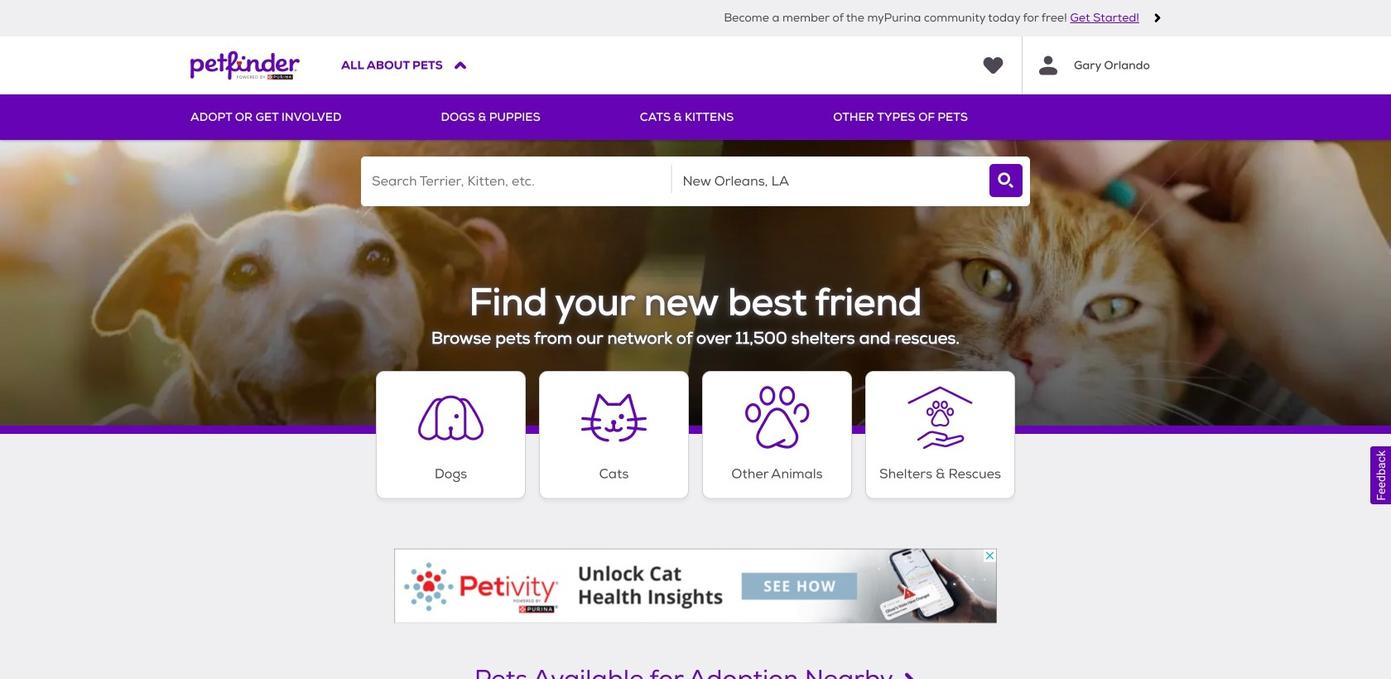 Task type: describe. For each thing, give the bounding box(es) containing it.
Search Terrier, Kitten, etc. text field
[[361, 157, 672, 206]]

petfinder logo image
[[191, 36, 300, 94]]

advertisement element
[[394, 549, 998, 624]]

Enter City, State, or ZIP text field
[[672, 157, 983, 206]]

primary element
[[191, 94, 1201, 140]]



Task type: vqa. For each thing, say whether or not it's contained in the screenshot.
Big Sis, adoptable Cat, Adult Female Tabby, 26 miles away. Image
no



